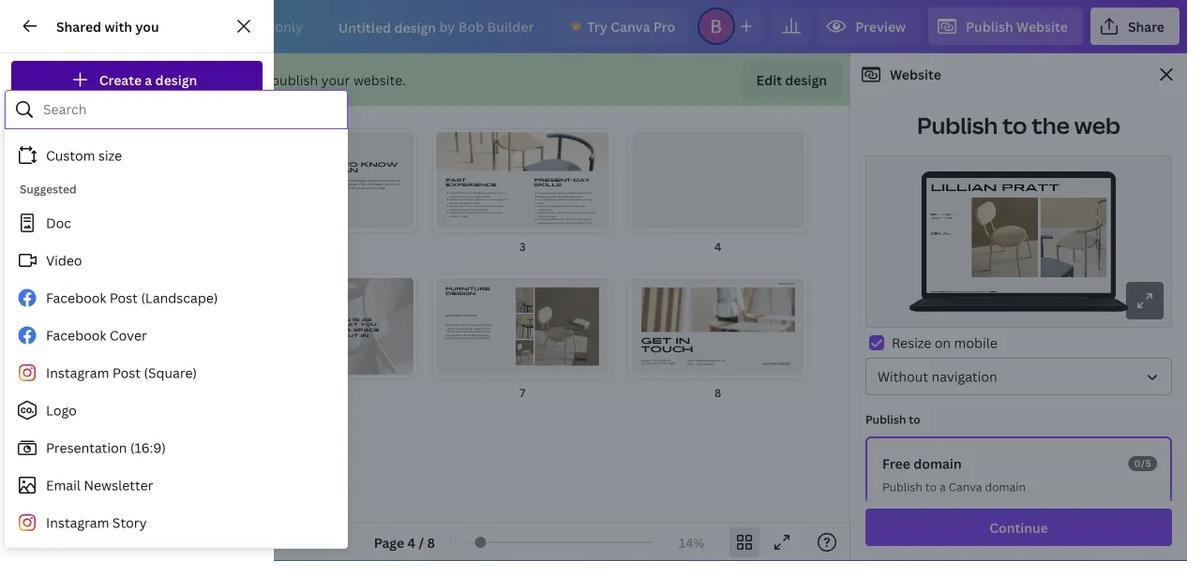 Task type: describe. For each thing, give the bounding box(es) containing it.
1 horizontal spatial 2023
[[482, 208, 487, 212]]

skills
[[534, 182, 562, 187]]

create a design button
[[11, 61, 263, 98]]

2025
[[49, 183, 55, 187]]

a inside create a design dropdown button
[[145, 71, 152, 89]]

shared for shared content will appear here
[[35, 239, 80, 257]]

design down time
[[469, 211, 476, 215]]

locked
[[86, 71, 128, 89]]

video link
[[5, 242, 340, 279]]

here
[[210, 239, 239, 257]]

furniture up comforts
[[446, 287, 490, 292]]

my star projects
[[103, 291, 160, 304]]

their inside assessing space, room, or builiding requirements reading, drawing, and editing blueprints conceptualizing, sketching, and rendering design plans adhering to building codes and inspection requirements determining the optimal placement of furniture and large appliances working collaboratively with clients to bring their residential and commercial space dreams to life
[[587, 218, 592, 222]]

graduated
[[450, 192, 462, 195]]

concept
[[346, 182, 357, 187]]

arts
[[468, 195, 472, 199]]

1 vertical spatial requirements
[[538, 208, 553, 212]]

adhering
[[538, 205, 548, 208]]

1 vertical spatial from
[[502, 198, 508, 202]]

design down academy
[[494, 198, 502, 202]]

design down 2022
[[471, 208, 479, 212]]

1 vertical spatial website
[[890, 66, 941, 83]]

collaboratively
[[547, 218, 564, 222]]

0/5
[[1134, 458, 1152, 470]]

the inside i'm an interior designer and blogger based in new york city. i am in love with the concept of zen minimalism and i try to bring this approach to both my life and my work.
[[341, 182, 345, 187]]

day
[[574, 178, 590, 183]]

2 vertical spatial as
[[285, 333, 295, 339]]

you right while
[[244, 71, 268, 89]]

1 horizontal spatial put
[[343, 333, 359, 339]]

the inside assessing space, room, or builiding requirements reading, drawing, and editing blueprints conceptualizing, sketching, and rendering design plans adhering to building codes and inspection requirements determining the optimal placement of furniture and large appliances working collaboratively with clients to bring their residential and commercial space dreams to life
[[552, 211, 556, 215]]

design inside interior design is as much about what you don't put inside a space as what you put in.
[[321, 317, 350, 322]]

publish to a canva domain
[[882, 479, 1026, 495]]

0 vertical spatial domain
[[914, 455, 962, 473]]

0 vertical spatial what
[[333, 322, 358, 328]]

space inside interior design is as much about what you don't put inside a space as what you put in.
[[354, 328, 380, 333]]

shared with you
[[56, 17, 159, 35]]

presentation
[[46, 439, 127, 457]]

of inside assessing space, room, or builiding requirements reading, drawing, and editing blueprints conceptualizing, sketching, and rendering design plans adhering to building codes and inspection requirements determining the optimal placement of furniture and large appliances working collaboratively with clients to bring their residential and commercial space dreams to life
[[578, 211, 581, 215]]

i'm an interior designer and blogger based in new york city. i am in love with the concept of zen minimalism and i try to bring this approach to both my life and my work.
[[317, 178, 400, 191]]

and right codes
[[569, 205, 573, 208]]

untitled
[[338, 18, 391, 36]]

furniture up was at the bottom left
[[455, 327, 465, 331]]

you down 'inside'
[[324, 333, 341, 339]]

instagram for instagram post (square)
[[46, 364, 109, 382]]

try
[[587, 17, 608, 35]]

graduated from the trempleway academy with a bachelor of fine arts degree in 2020 obtained my master's degree in interior design from the same academy in 2022 became a part-time teacher at the trempleway institute for interior design in 2023 joined the dxcb design studio as an in-house designer in 2023
[[450, 192, 508, 218]]

teacher
[[473, 205, 482, 208]]

of inside graduated from the trempleway academy with a bachelor of fine arts degree in 2020 obtained my master's degree in interior design from the same academy in 2022 became a part-time teacher at the trempleway institute for interior design in 2023 joined the dxcb design studio as an in-house designer in 2023
[[460, 195, 462, 199]]

city.
[[394, 178, 400, 183]]

main menu bar
[[0, 0, 1187, 53]]

in left 2020
[[482, 195, 484, 199]]

am
[[319, 182, 323, 187]]

publish to
[[866, 412, 921, 427]]

design inside assessing space, room, or builiding requirements reading, drawing, and editing blueprints conceptualizing, sketching, and rendering design plans adhering to building codes and inspection requirements determining the optimal placement of furniture and large appliances working collaboratively with clients to bring their residential and commercial space dreams to life
[[585, 198, 593, 202]]

and left blogger at the top left of the page
[[350, 178, 355, 183]]

for
[[459, 208, 462, 212]]

in right am
[[324, 182, 327, 187]]

working inside minimalist comforts working with the amber house required custom furniture design. together, their creative team and i designed furniture that was both comfortable and sleek, perfectly encapsulating their aesthetic.
[[446, 324, 455, 328]]

the left dxcb
[[458, 211, 461, 215]]

1 horizontal spatial canva
[[949, 479, 982, 495]]

zen
[[362, 182, 367, 187]]

new
[[381, 178, 387, 183]]

the left same
[[450, 202, 453, 205]]

city,
[[646, 362, 651, 366]]

post for instagram
[[112, 364, 141, 382]]

bring inside assessing space, room, or builiding requirements reading, drawing, and editing blueprints conceptualizing, sketching, and rendering design plans adhering to building codes and inspection requirements determining the optimal placement of furniture and large appliances working collaboratively with clients to bring their residential and commercial space dreams to life
[[580, 218, 586, 222]]

and down 'based'
[[367, 186, 372, 191]]

instagram for instagram story
[[46, 514, 109, 532]]

instagram post (square) link
[[5, 354, 340, 392]]

house
[[474, 324, 482, 328]]

7
[[520, 385, 525, 401]]

the left 'web'
[[1032, 110, 1070, 140]]

pratt
[[116, 135, 170, 147]]

lillian inside get to know lillian
[[317, 167, 358, 174]]

building
[[552, 205, 560, 208]]

my left work.
[[373, 186, 377, 191]]

resize
[[892, 334, 931, 352]]

will
[[137, 239, 159, 257]]

publish for publish website
[[966, 17, 1013, 35]]

1 horizontal spatial their
[[486, 327, 491, 331]]

interior right for
[[463, 208, 470, 212]]

room,
[[558, 192, 564, 195]]

required
[[482, 324, 492, 328]]

to left building at the left
[[549, 205, 551, 208]]

together
[[778, 362, 790, 366]]

web
[[1074, 110, 1121, 140]]

preview button
[[818, 8, 921, 45]]

to right clients
[[578, 218, 580, 222]]

1 horizontal spatial as
[[361, 317, 372, 322]]

custom
[[446, 327, 455, 331]]

4 inside button
[[407, 534, 416, 552]]

the right at
[[486, 205, 489, 208]]

0 vertical spatial trempleway
[[473, 192, 486, 195]]

address:
[[641, 359, 651, 363]]

1 horizontal spatial i
[[391, 182, 392, 187]]

york
[[388, 178, 394, 183]]

touch
[[641, 344, 693, 354]]

in.
[[361, 333, 370, 339]]

1 horizontal spatial lillian
[[778, 282, 787, 286]]

a right academy
[[504, 192, 505, 195]]

shared for shared with you
[[56, 17, 101, 35]]

123
[[652, 359, 656, 363]]

academy
[[461, 202, 472, 205]]

together,
[[474, 327, 485, 331]]

doc
[[46, 214, 71, 232]]

(landscape)
[[141, 289, 218, 307]]

canva inside button
[[611, 17, 650, 35]]

a left "part-"
[[459, 205, 461, 208]]

to right the dreams
[[586, 221, 589, 225]]

while
[[208, 71, 241, 89]]

doc link
[[5, 204, 340, 242]]

editing
[[563, 195, 571, 199]]

2 your from the left
[[321, 71, 350, 89]]

studio
[[477, 211, 484, 215]]

(123)
[[696, 363, 702, 367]]

presentation (16:9) link
[[5, 429, 340, 467]]

website.
[[353, 71, 406, 89]]

experience
[[446, 182, 497, 187]]

edit design button
[[741, 61, 842, 98]]

on
[[935, 334, 951, 352]]

in left 2022
[[472, 202, 474, 205]]

phone:
[[687, 363, 695, 367]]

and left or
[[558, 195, 563, 199]]

in-
[[492, 211, 495, 215]]

you up in.
[[360, 322, 377, 328]]

house
[[495, 211, 502, 215]]

my left zen
[[357, 186, 361, 191]]

custom size
[[46, 147, 122, 165]]

present-day skills
[[534, 178, 590, 187]]

page 4 / 8 button
[[366, 528, 443, 558]]

creative
[[446, 330, 455, 334]]

in left dxcb
[[460, 215, 462, 218]]

any
[[641, 362, 646, 366]]

design.
[[465, 327, 474, 331]]

assessing space, room, or builiding requirements reading, drawing, and editing blueprints conceptualizing, sketching, and rendering design plans adhering to building codes and inspection requirements determining the optimal placement of furniture and large appliances working collaboratively with clients to bring their residential and commercial space dreams to life
[[538, 192, 596, 225]]

or
[[565, 192, 567, 195]]

present-
[[534, 178, 574, 183]]

/
[[419, 534, 424, 552]]

untitled design by bob builder
[[338, 18, 534, 36]]

bachelor
[[450, 195, 459, 199]]

interior left designer
[[49, 164, 58, 169]]

post for facebook
[[110, 289, 138, 307]]

an inside graduated from the trempleway academy with a bachelor of fine arts degree in 2020 obtained my master's degree in interior design from the same academy in 2022 became a part-time teacher at the trempleway institute for interior design in 2023 joined the dxcb design studio as an in-house designer in 2023
[[488, 211, 491, 215]]

publish for publish to the web
[[917, 110, 998, 140]]

get to know lillian
[[317, 161, 398, 174]]

continue
[[989, 519, 1048, 537]]

logo link
[[5, 392, 340, 429]]

in up at
[[483, 198, 485, 202]]

by
[[439, 18, 455, 36]]

publish for publish to
[[866, 412, 906, 427]]

degree up teacher
[[475, 198, 483, 202]]

in left new
[[378, 178, 380, 183]]

dreams
[[577, 221, 586, 225]]

same
[[454, 202, 460, 205]]

0 horizontal spatial put
[[301, 328, 316, 333]]

interior design is as much about what you don't put inside a space as what you put in.
[[275, 317, 380, 339]]

st.
[[668, 359, 671, 363]]

joined
[[450, 211, 457, 215]]

appliances
[[544, 215, 557, 218]]

1 horizontal spatial domain
[[985, 479, 1026, 495]]

at
[[483, 205, 485, 208]]

furniture inside assessing space, room, or builiding requirements reading, drawing, and editing blueprints conceptualizing, sketching, and rendering design plans adhering to building codes and inspection requirements determining the optimal placement of furniture and large appliances working collaboratively with clients to bring their residential and commercial space dreams to life
[[581, 211, 591, 215]]

i inside minimalist comforts working with the amber house required custom furniture design. together, their creative team and i designed furniture that was both comfortable and sleek, perfectly encapsulating their aesthetic.
[[468, 330, 468, 334]]



Task type: vqa. For each thing, say whether or not it's contained in the screenshot.
the Docs
no



Task type: locate. For each thing, give the bounding box(es) containing it.
1 vertical spatial lillian
[[778, 282, 787, 286]]

the left concept
[[341, 182, 345, 187]]

1 vertical spatial bring
[[580, 218, 586, 222]]

facebook post (landscape)
[[46, 289, 218, 307]]

as right the is
[[361, 317, 372, 322]]

put down about
[[301, 328, 316, 333]]

0 horizontal spatial 8
[[427, 534, 435, 552]]

both inside i'm an interior designer and blogger based in new york city. i am in love with the concept of zen minimalism and i try to bring this approach to both my life and my work.
[[349, 186, 356, 191]]

blueprints
[[572, 195, 583, 199]]

life right the dreams
[[589, 221, 592, 225]]

comfortable
[[462, 334, 477, 338]]

create a design
[[99, 71, 197, 89]]

1 vertical spatial post
[[112, 364, 141, 382]]

0 horizontal spatial get
[[317, 161, 339, 168]]

8 right /
[[427, 534, 435, 552]]

get for get to know lillian
[[317, 161, 339, 168]]

1 instagram from the top
[[46, 364, 109, 382]]

0 vertical spatial 8
[[715, 385, 722, 401]]

view
[[242, 17, 272, 35]]

i left the designed
[[468, 330, 468, 334]]

0 vertical spatial of
[[358, 182, 361, 187]]

what down about
[[297, 333, 322, 339]]

placement
[[566, 211, 578, 215]]

2022
[[475, 202, 480, 205]]

0 horizontal spatial from
[[462, 192, 468, 195]]

2 vertical spatial their
[[474, 337, 479, 341]]

get in touch
[[641, 336, 693, 354]]

12345
[[669, 362, 675, 366]]

what down the is
[[333, 322, 358, 328]]

publish to the web
[[917, 110, 1121, 140]]

0 vertical spatial as
[[485, 211, 487, 215]]

0 vertical spatial lillian
[[317, 167, 358, 174]]

0 vertical spatial facebook
[[46, 289, 106, 307]]

1 vertical spatial 8
[[427, 534, 435, 552]]

1 vertical spatial an
[[488, 211, 491, 215]]

clients
[[570, 218, 577, 222]]

as down don't
[[285, 333, 295, 339]]

1 vertical spatial what
[[297, 333, 322, 339]]

to right approach
[[346, 186, 348, 191]]

with inside i'm an interior designer and blogger based in new york city. i am in love with the concept of zen minimalism and i try to bring this approach to both my life and my work.
[[334, 182, 340, 187]]

0 horizontal spatial both
[[349, 186, 356, 191]]

0 horizontal spatial of
[[358, 182, 361, 187]]

0 horizontal spatial as
[[285, 333, 295, 339]]

you
[[135, 17, 159, 35], [244, 71, 268, 89], [360, 322, 377, 328], [324, 333, 341, 339]]

2 instagram from the top
[[46, 514, 109, 532]]

country
[[659, 362, 668, 366]]

design inside create a design dropdown button
[[155, 71, 197, 89]]

0 horizontal spatial lillian
[[317, 167, 358, 174]]

home link
[[60, 8, 128, 45]]

0 horizontal spatial website
[[890, 66, 941, 83]]

edit design
[[756, 71, 827, 89]]

with inside assessing space, room, or builiding requirements reading, drawing, and editing blueprints conceptualizing, sketching, and rendering design plans adhering to building codes and inspection requirements determining the optimal placement of furniture and large appliances working collaboratively with clients to bring their residential and commercial space dreams to life
[[564, 218, 569, 222]]

furniture down inspection
[[581, 211, 591, 215]]

0 horizontal spatial designer
[[337, 178, 349, 183]]

2020
[[484, 195, 490, 199]]

much
[[277, 322, 301, 328]]

2 vertical spatial of
[[578, 211, 581, 215]]

both inside minimalist comforts working with the amber house required custom furniture design. together, their creative team and i designed furniture that was both comfortable and sleek, perfectly encapsulating their aesthetic.
[[456, 334, 462, 338]]

0 horizontal spatial bring
[[317, 186, 324, 191]]

you right home link at top
[[135, 17, 159, 35]]

with right academy
[[498, 192, 503, 195]]

1 vertical spatial shared
[[35, 239, 80, 257]]

appear
[[162, 239, 207, 257]]

and down appliances
[[550, 221, 554, 225]]

work
[[769, 362, 777, 366]]

in up email:
[[676, 336, 690, 346]]

1 horizontal spatial working
[[538, 218, 547, 222]]

cover
[[110, 327, 147, 345]]

custom
[[46, 147, 95, 165]]

requirements up 'rendering'
[[578, 192, 593, 195]]

both left zen
[[349, 186, 356, 191]]

a down free domain
[[940, 479, 946, 495]]

0 horizontal spatial your
[[131, 71, 160, 89]]

domain up 'publish to a canva domain'
[[914, 455, 962, 473]]

2023 down "part-"
[[463, 215, 468, 218]]

let's work together address: 123 anywhere st. any city, state, country 12345 phone: (123) 456 7890 email: hello@reallygreatsite.com
[[641, 359, 790, 367]]

1 horizontal spatial designer
[[450, 215, 459, 218]]

is
[[353, 317, 359, 322]]

Search search field
[[43, 92, 335, 128]]

team
[[456, 330, 462, 334]]

know
[[361, 161, 398, 168]]

lillian pratt
[[49, 135, 170, 147]]

0 horizontal spatial i
[[317, 182, 318, 187]]

shared down doc
[[35, 239, 80, 257]]

life inside assessing space, room, or builiding requirements reading, drawing, and editing blueprints conceptualizing, sketching, and rendering design plans adhering to building codes and inspection requirements determining the optimal placement of furniture and large appliances working collaboratively with clients to bring their residential and commercial space dreams to life
[[589, 221, 592, 225]]

with left the
[[456, 324, 460, 328]]

get for get in touch
[[641, 336, 672, 346]]

we've locked your design while you publish your website.
[[45, 71, 406, 89]]

bring right clients
[[580, 218, 586, 222]]

0 vertical spatial working
[[538, 218, 547, 222]]

0 vertical spatial get
[[317, 161, 339, 168]]

publish for publish to a canva domain
[[882, 479, 923, 495]]

requirements
[[578, 192, 593, 195], [538, 208, 553, 212]]

0 vertical spatial life
[[362, 186, 366, 191]]

to up free domain
[[909, 412, 921, 427]]

0 vertical spatial 2023
[[482, 208, 487, 212]]

instagram post (square)
[[46, 364, 197, 382]]

lillian left pratt
[[778, 282, 787, 286]]

0 vertical spatial shared
[[56, 17, 101, 35]]

1 vertical spatial as
[[361, 317, 372, 322]]

we've
[[45, 71, 83, 89]]

became
[[450, 205, 459, 208]]

amber
[[466, 324, 474, 328]]

1 vertical spatial space
[[354, 328, 380, 333]]

their up sleek,
[[486, 327, 491, 331]]

1 horizontal spatial 8
[[715, 385, 722, 401]]

institute
[[450, 208, 458, 212]]

to inside get to know lillian
[[342, 161, 358, 168]]

2023 right teacher
[[482, 208, 487, 212]]

my
[[357, 186, 361, 191], [373, 186, 377, 191], [461, 198, 464, 202], [107, 291, 124, 298]]

the right fine
[[468, 192, 472, 195]]

1 horizontal spatial your
[[321, 71, 350, 89]]

interior down academy
[[486, 198, 494, 202]]

space inside assessing space, room, or builiding requirements reading, drawing, and editing blueprints conceptualizing, sketching, and rendering design plans adhering to building codes and inspection requirements determining the optimal placement of furniture and large appliances working collaboratively with clients to bring their residential and commercial space dreams to life
[[569, 221, 576, 225]]

edit
[[756, 71, 782, 89]]

0 horizontal spatial their
[[474, 337, 479, 341]]

0 vertical spatial 4
[[715, 239, 722, 255]]

0 vertical spatial bring
[[317, 186, 324, 191]]

in inside "get in touch"
[[676, 336, 690, 346]]

in left at
[[479, 208, 481, 212]]

trempleway up the "house" at left top
[[490, 205, 503, 208]]

1 horizontal spatial requirements
[[578, 192, 593, 195]]

1 vertical spatial instagram
[[46, 514, 109, 532]]

1 your from the left
[[131, 71, 160, 89]]

facebook cover link
[[5, 317, 340, 354]]

and right team
[[463, 330, 467, 334]]

lillian up interior
[[317, 167, 358, 174]]

0 vertical spatial canva
[[611, 17, 650, 35]]

email:
[[687, 359, 694, 363]]

shared
[[56, 17, 101, 35], [35, 239, 80, 257]]

design inside edit design button
[[785, 71, 827, 89]]

as right the "studio"
[[485, 211, 487, 215]]

1 vertical spatial 2023
[[463, 215, 468, 218]]

2 horizontal spatial their
[[587, 218, 592, 222]]

0 vertical spatial website
[[1017, 17, 1068, 35]]

a inside interior design is as much about what you don't put inside a space as what you put in.
[[346, 328, 351, 333]]

1 horizontal spatial what
[[333, 322, 358, 328]]

get inside "get in touch"
[[641, 336, 672, 346]]

free domain
[[882, 455, 962, 473]]

minimalism
[[368, 182, 384, 187]]

1 horizontal spatial website
[[1017, 17, 1068, 35]]

don't
[[275, 328, 298, 333]]

bring
[[317, 186, 324, 191], [580, 218, 586, 222]]

designed
[[469, 330, 480, 334]]

0 horizontal spatial 2023
[[463, 215, 468, 218]]

instagram story link
[[5, 505, 340, 542]]

2 horizontal spatial as
[[485, 211, 487, 215]]

designer
[[58, 164, 70, 169]]

and down builiding on the left of the page
[[569, 198, 573, 202]]

bring inside i'm an interior designer and blogger based in new york city. i am in love with the concept of zen minimalism and i try to bring this approach to both my life and my work.
[[317, 186, 324, 191]]

minimalist comforts working with the amber house required custom furniture design. together, their creative team and i designed furniture that was both comfortable and sleek, perfectly encapsulating their aesthetic.
[[446, 314, 492, 341]]

with right the love
[[334, 182, 340, 187]]

facebook for facebook post (landscape)
[[46, 289, 106, 307]]

lillian
[[49, 135, 111, 147]]

0 vertical spatial their
[[587, 218, 592, 222]]

1 horizontal spatial trempleway
[[490, 205, 503, 208]]

working down determining
[[538, 218, 547, 222]]

get
[[317, 161, 339, 168], [641, 336, 672, 346]]

custom size button
[[5, 137, 340, 174]]

post up cover
[[110, 289, 138, 307]]

0 vertical spatial both
[[349, 186, 356, 191]]

1 vertical spatial working
[[446, 324, 455, 328]]

0 horizontal spatial space
[[354, 328, 380, 333]]

life down blogger at the top left of the page
[[362, 186, 366, 191]]

trempleway right the arts
[[473, 192, 486, 195]]

interior design is as much about what you don't put inside a space as what you put in. button
[[241, 278, 414, 402]]

(square)
[[144, 364, 197, 382]]

0 vertical spatial an
[[322, 178, 326, 183]]

hello@reallygreatsite.com
[[695, 359, 725, 363]]

1 vertical spatial both
[[456, 334, 462, 338]]

0 vertical spatial from
[[462, 192, 468, 195]]

presentation (16:9)
[[46, 439, 166, 457]]

0 horizontal spatial canva
[[611, 17, 650, 35]]

work.
[[378, 186, 385, 191]]

facebook left cover
[[46, 327, 106, 345]]

1 vertical spatial their
[[486, 327, 491, 331]]

website inside dropdown button
[[1017, 17, 1068, 35]]

and left try at top left
[[385, 182, 391, 187]]

1 vertical spatial of
[[460, 195, 462, 199]]

my inside graduated from the trempleway academy with a bachelor of fine arts degree in 2020 obtained my master's degree in interior design from the same academy in 2022 became a part-time teacher at the trempleway institute for interior design in 2023 joined the dxcb design studio as an in-house designer in 2023
[[461, 198, 464, 202]]

0 vertical spatial post
[[110, 289, 138, 307]]

determining
[[538, 211, 551, 215]]

0 horizontal spatial working
[[446, 324, 455, 328]]

1 vertical spatial life
[[589, 221, 592, 225]]

both right was at the bottom left
[[456, 334, 462, 338]]

bring left this at the top left
[[317, 186, 324, 191]]

their right the dreams
[[587, 218, 592, 222]]

a right create
[[145, 71, 152, 89]]

in
[[378, 178, 380, 183], [324, 182, 327, 187], [482, 195, 484, 199], [483, 198, 485, 202], [472, 202, 474, 205], [479, 208, 481, 212], [460, 215, 462, 218], [676, 336, 690, 346]]

working inside assessing space, room, or builiding requirements reading, drawing, and editing blueprints conceptualizing, sketching, and rendering design plans adhering to building codes and inspection requirements determining the optimal placement of furniture and large appliances working collaboratively with clients to bring their residential and commercial space dreams to life
[[538, 218, 547, 222]]

your right locked
[[131, 71, 160, 89]]

1 vertical spatial trempleway
[[490, 205, 503, 208]]

of
[[358, 182, 361, 187], [460, 195, 462, 199], [578, 211, 581, 215]]

a right 'inside'
[[346, 328, 351, 333]]

space
[[569, 221, 576, 225], [354, 328, 380, 333]]

0 vertical spatial requirements
[[578, 192, 593, 195]]

and left sleek,
[[477, 334, 482, 338]]

1 vertical spatial get
[[641, 336, 672, 346]]

degree up 2022
[[473, 195, 481, 199]]

get inside get to know lillian
[[317, 161, 339, 168]]

7890
[[708, 363, 714, 367]]

an inside i'm an interior designer and blogger based in new york city. i am in love with the concept of zen minimalism and i try to bring this approach to both my life and my work.
[[322, 178, 326, 183]]

anywhere
[[656, 359, 668, 363]]

1 horizontal spatial get
[[641, 336, 672, 346]]

trempleway
[[473, 192, 486, 195], [490, 205, 503, 208]]

1 vertical spatial designer
[[450, 215, 459, 218]]

1 vertical spatial domain
[[985, 479, 1026, 495]]

facebook down video
[[46, 289, 106, 307]]

my inside 'my star projects'
[[107, 291, 124, 298]]

0 horizontal spatial requirements
[[538, 208, 553, 212]]

publish inside dropdown button
[[966, 17, 1013, 35]]

1 vertical spatial facebook
[[46, 327, 106, 345]]

with up create
[[105, 17, 132, 35]]

design
[[394, 18, 436, 36], [155, 71, 197, 89], [163, 71, 205, 89], [785, 71, 827, 89], [585, 198, 593, 202], [446, 291, 475, 296], [321, 317, 350, 322]]

interior up much
[[282, 317, 319, 322]]

with left clients
[[564, 218, 569, 222]]

1 horizontal spatial life
[[589, 221, 592, 225]]

shared up we've
[[56, 17, 101, 35]]

to down free domain
[[925, 479, 937, 495]]

0 horizontal spatial 4
[[407, 534, 416, 552]]

1 horizontal spatial bring
[[580, 218, 586, 222]]

0 horizontal spatial what
[[297, 333, 322, 339]]

put left in.
[[343, 333, 359, 339]]

the left the optimal
[[552, 211, 556, 215]]

1 horizontal spatial of
[[460, 195, 462, 199]]

my right same
[[461, 198, 464, 202]]

1 horizontal spatial space
[[569, 221, 576, 225]]

1 vertical spatial 4
[[407, 534, 416, 552]]

8 down let's work together address: 123 anywhere st. any city, state, country 12345 phone: (123) 456 7890 email: hello@reallygreatsite.com at the bottom of the page
[[715, 385, 722, 401]]

1 horizontal spatial both
[[456, 334, 462, 338]]

with
[[105, 17, 132, 35], [334, 182, 340, 187], [498, 192, 503, 195], [564, 218, 569, 222], [456, 324, 460, 328]]

website
[[1017, 17, 1068, 35], [890, 66, 941, 83]]

canva down free domain
[[949, 479, 982, 495]]

home
[[75, 17, 113, 35]]

their
[[587, 218, 592, 222], [486, 327, 491, 331], [474, 337, 479, 341]]

from left the arts
[[462, 192, 468, 195]]

based
[[368, 178, 377, 183]]

1 vertical spatial canva
[[949, 479, 982, 495]]

from right 2020
[[502, 198, 508, 202]]

2 facebook from the top
[[46, 327, 106, 345]]

life inside i'm an interior designer and blogger based in new york city. i am in love with the concept of zen minimalism and i try to bring this approach to both my life and my work.
[[362, 186, 366, 191]]

furniture up aesthetic.
[[481, 330, 490, 334]]

1 facebook from the top
[[46, 289, 106, 307]]

as inside graduated from the trempleway academy with a bachelor of fine arts degree in 2020 obtained my master's degree in interior design from the same academy in 2022 became a part-time teacher at the trempleway institute for interior design in 2023 joined the dxcb design studio as an in-house designer in 2023
[[485, 211, 487, 215]]

with inside graduated from the trempleway academy with a bachelor of fine arts degree in 2020 obtained my master's degree in interior design from the same academy in 2022 became a part-time teacher at the trempleway institute for interior design in 2023 joined the dxcb design studio as an in-house designer in 2023
[[498, 192, 503, 195]]

of inside i'm an interior designer and blogger based in new york city. i am in love with the concept of zen minimalism and i try to bring this approach to both my life and my work.
[[358, 182, 361, 187]]

0 horizontal spatial life
[[362, 186, 366, 191]]

get up interior
[[317, 161, 339, 168]]

page
[[374, 534, 404, 552]]

an right i'm
[[322, 178, 326, 183]]

of left zen
[[358, 182, 361, 187]]

0 horizontal spatial domain
[[914, 455, 962, 473]]

1 horizontal spatial 4
[[715, 239, 722, 255]]

furniture
[[581, 211, 591, 215], [446, 287, 490, 292], [455, 327, 465, 331], [481, 330, 490, 334]]

canva right try
[[611, 17, 650, 35]]

space left the dreams
[[569, 221, 576, 225]]

degree
[[473, 195, 481, 199], [475, 198, 483, 202]]

space up in.
[[354, 328, 380, 333]]

0 vertical spatial designer
[[337, 178, 349, 183]]

try
[[393, 182, 396, 187]]

an left in-
[[488, 211, 491, 215]]

your
[[131, 71, 160, 89], [321, 71, 350, 89]]

456
[[703, 363, 707, 367]]

8 inside button
[[427, 534, 435, 552]]

sleek,
[[483, 334, 489, 338]]

to left 'web'
[[1003, 110, 1027, 140]]

interior
[[326, 178, 336, 183]]

designer inside graduated from the trempleway academy with a bachelor of fine arts degree in 2020 obtained my master's degree in interior design from the same academy in 2022 became a part-time teacher at the trempleway institute for interior design in 2023 joined the dxcb design studio as an in-house designer in 2023
[[450, 215, 459, 218]]

with inside minimalist comforts working with the amber house required custom furniture design. together, their creative team and i designed furniture that was both comfortable and sleek, perfectly encapsulating their aesthetic.
[[456, 324, 460, 328]]

designer
[[337, 178, 349, 183], [450, 215, 459, 218]]

designer inside i'm an interior designer and blogger based in new york city. i am in love with the concept of zen minimalism and i try to bring this approach to both my life and my work.
[[337, 178, 349, 183]]

suggested
[[20, 181, 77, 197]]

design inside furniture design
[[446, 291, 475, 296]]

to right try at top left
[[397, 182, 400, 187]]

design inside main menu bar
[[394, 18, 436, 36]]

my left star
[[107, 291, 124, 298]]

interior inside interior design is as much about what you don't put inside a space as what you put in.
[[282, 317, 319, 322]]

facebook for facebook cover
[[46, 327, 106, 345]]

interior designer +
[[49, 164, 73, 169]]

and right placement
[[591, 211, 596, 215]]



